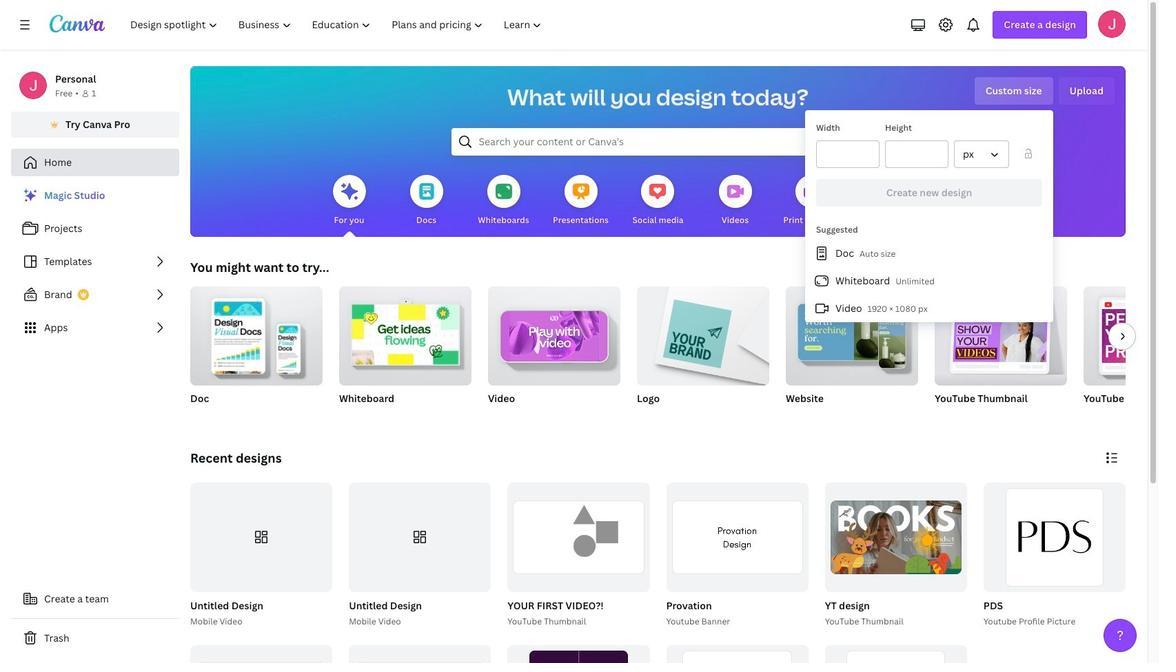 Task type: vqa. For each thing, say whether or not it's contained in the screenshot.
top level navigation element
yes



Task type: locate. For each thing, give the bounding box(es) containing it.
list
[[11, 182, 179, 342], [805, 240, 1053, 323]]

Search search field
[[479, 129, 837, 155]]

1 horizontal spatial list
[[805, 240, 1053, 323]]

0 horizontal spatial list
[[11, 182, 179, 342]]

group
[[488, 281, 620, 423], [488, 281, 620, 386], [637, 281, 769, 423], [637, 281, 769, 386], [935, 281, 1067, 423], [935, 281, 1067, 386], [190, 287, 323, 423], [190, 287, 323, 386], [339, 287, 472, 423], [786, 287, 918, 423], [786, 287, 918, 386], [1084, 287, 1158, 423], [1084, 287, 1158, 386], [188, 483, 332, 629], [190, 483, 332, 593], [346, 483, 491, 629], [505, 483, 650, 629], [508, 483, 650, 593], [664, 483, 808, 629], [666, 483, 808, 593], [822, 483, 967, 629], [825, 483, 967, 593], [981, 483, 1126, 629], [984, 483, 1126, 593], [508, 646, 650, 664], [666, 646, 808, 664], [825, 646, 967, 664]]

None search field
[[451, 128, 865, 156]]

top level navigation element
[[121, 11, 554, 39]]

james peterson image
[[1098, 10, 1126, 38]]



Task type: describe. For each thing, give the bounding box(es) containing it.
Units: px button
[[954, 141, 1009, 168]]



